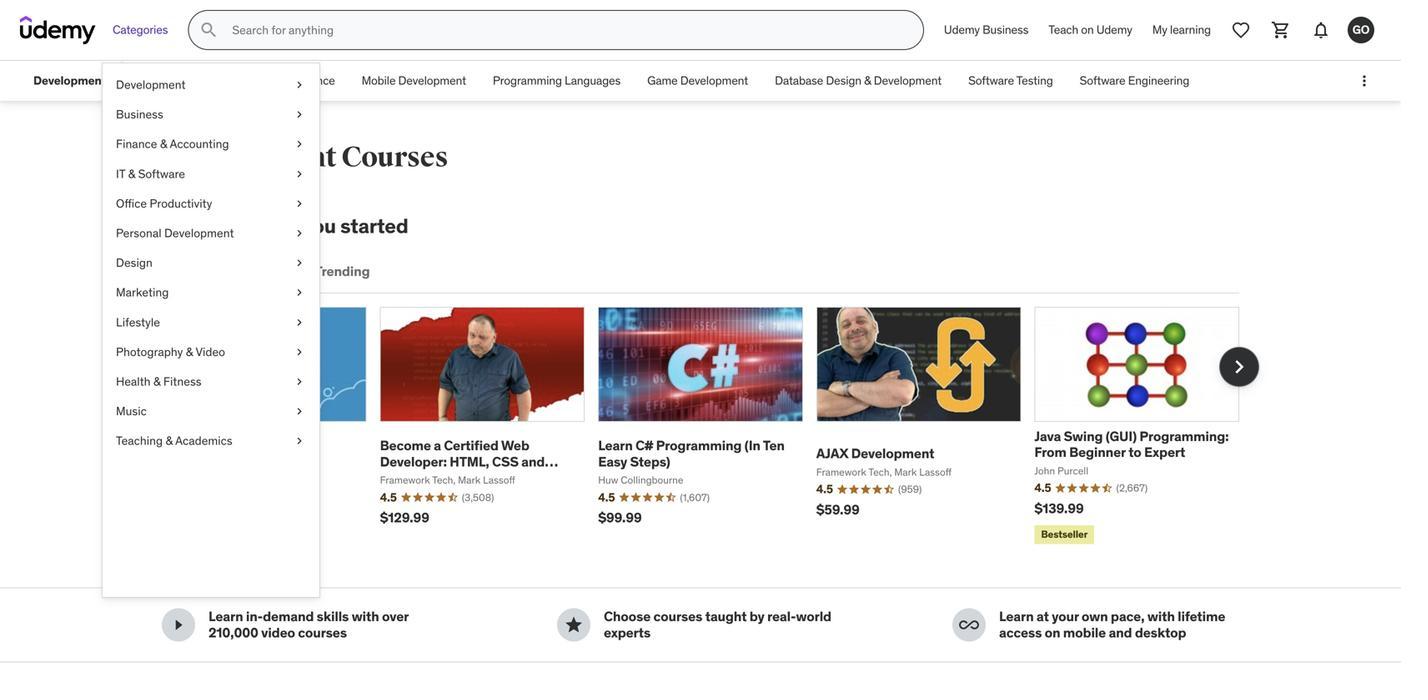 Task type: vqa. For each thing, say whether or not it's contained in the screenshot.
Other
no



Task type: locate. For each thing, give the bounding box(es) containing it.
0 horizontal spatial udemy
[[944, 22, 980, 37]]

over
[[382, 608, 409, 625]]

xsmall image inside it & software link
[[293, 166, 306, 182]]

real-
[[768, 608, 796, 625]]

1 horizontal spatial to
[[1129, 444, 1142, 461]]

2 horizontal spatial medium image
[[959, 615, 979, 635]]

210,000
[[209, 624, 258, 641]]

skills
[[317, 608, 349, 625]]

6 xsmall image from the top
[[293, 344, 306, 360]]

notifications image
[[1311, 20, 1331, 40]]

with left over on the bottom left of page
[[352, 608, 379, 625]]

xsmall image for health & fitness
[[293, 374, 306, 390]]

xsmall image inside development "link"
[[293, 77, 306, 93]]

data science
[[268, 73, 335, 88]]

java
[[1035, 428, 1061, 445]]

xsmall image inside lifestyle 'link'
[[293, 314, 306, 331]]

software testing
[[969, 73, 1053, 88]]

xsmall image
[[293, 77, 306, 93], [293, 106, 306, 123], [293, 166, 306, 182], [293, 196, 306, 212], [293, 255, 306, 271], [293, 344, 306, 360]]

to
[[243, 214, 262, 239], [1129, 444, 1142, 461]]

& right finance
[[160, 137, 167, 152]]

programming left (in
[[656, 437, 742, 454]]

medium image for learn in-demand skills with over 210,000 video courses
[[169, 615, 189, 635]]

software left testing at top
[[969, 73, 1014, 88]]

web right arrow pointing to subcategory menu links icon
[[148, 73, 171, 88]]

medium image for learn at your own pace, with lifetime access on mobile and desktop
[[959, 615, 979, 635]]

udemy up the software testing
[[944, 22, 980, 37]]

to left get
[[243, 214, 262, 239]]

xsmall image inside "business" link
[[293, 106, 306, 123]]

arrow pointing to subcategory menu links image
[[119, 61, 134, 101]]

accounting
[[170, 137, 229, 152]]

teaching & academics
[[116, 433, 232, 448]]

xsmall image inside music link
[[293, 403, 306, 420]]

courses right video
[[298, 624, 347, 641]]

2 medium image from the left
[[564, 615, 584, 635]]

medium image left experts
[[564, 615, 584, 635]]

1 xsmall image from the top
[[293, 77, 306, 93]]

development inside mobile development link
[[398, 73, 466, 88]]

1 horizontal spatial medium image
[[564, 615, 584, 635]]

xsmall image inside design link
[[293, 255, 306, 271]]

0 horizontal spatial and
[[522, 453, 545, 470]]

lifetime
[[1178, 608, 1226, 625]]

teaching & academics link
[[103, 426, 319, 456]]

courses
[[654, 608, 703, 625], [298, 624, 347, 641]]

0 horizontal spatial business
[[116, 107, 163, 122]]

teaching
[[116, 433, 163, 448]]

1 vertical spatial web
[[501, 437, 530, 454]]

database design & development link
[[762, 61, 955, 101]]

with
[[352, 608, 379, 625], [1148, 608, 1175, 625]]

5 xsmall image from the top
[[293, 255, 306, 271]]

courses up started
[[341, 140, 448, 175]]

2 udemy from the left
[[1097, 22, 1133, 37]]

1 horizontal spatial software
[[969, 73, 1014, 88]]

beginner
[[1070, 444, 1126, 461]]

programming:
[[1140, 428, 1229, 445]]

web development link
[[134, 61, 255, 101]]

mobile
[[362, 73, 396, 88]]

to left expert
[[1129, 444, 1142, 461]]

1 vertical spatial business
[[116, 107, 163, 122]]

on right "teach"
[[1081, 22, 1094, 37]]

1 horizontal spatial udemy
[[1097, 22, 1133, 37]]

xsmall image inside teaching & academics link
[[293, 433, 306, 449]]

1 udemy from the left
[[944, 22, 980, 37]]

0 horizontal spatial courses
[[162, 214, 239, 239]]

0 horizontal spatial learn
[[209, 608, 243, 625]]

udemy left my
[[1097, 22, 1133, 37]]

1 medium image from the left
[[169, 615, 189, 635]]

web
[[148, 73, 171, 88], [501, 437, 530, 454]]

6 xsmall image from the top
[[293, 403, 306, 420]]

your
[[1052, 608, 1079, 625]]

medium image
[[169, 615, 189, 635], [564, 615, 584, 635], [959, 615, 979, 635]]

web right the certified
[[501, 437, 530, 454]]

udemy
[[944, 22, 980, 37], [1097, 22, 1133, 37]]

software for software testing
[[969, 73, 1014, 88]]

pace,
[[1111, 608, 1145, 625]]

wishlist image
[[1231, 20, 1251, 40]]

learn for learn at your own pace, with lifetime access on mobile and desktop
[[999, 608, 1034, 625]]

& for photography & video
[[186, 344, 193, 359]]

0 horizontal spatial to
[[243, 214, 262, 239]]

xsmall image inside photography & video link
[[293, 344, 306, 360]]

xsmall image inside personal development link
[[293, 225, 306, 242]]

5 xsmall image from the top
[[293, 374, 306, 390]]

0 vertical spatial courses
[[341, 140, 448, 175]]

my learning link
[[1143, 10, 1221, 50]]

1 horizontal spatial courses
[[341, 140, 448, 175]]

xsmall image for development
[[293, 77, 306, 93]]

1 xsmall image from the top
[[293, 136, 306, 152]]

teach on udemy
[[1049, 22, 1133, 37]]

and inside become a certified web developer: html, css and javascript
[[522, 453, 545, 470]]

1 with from the left
[[352, 608, 379, 625]]

video
[[261, 624, 295, 641]]

courses down productivity
[[162, 214, 239, 239]]

1 vertical spatial and
[[1109, 624, 1132, 641]]

photography & video link
[[103, 337, 319, 367]]

1 horizontal spatial on
[[1081, 22, 1094, 37]]

languages
[[565, 73, 621, 88]]

learn for learn in-demand skills with over 210,000 video courses
[[209, 608, 243, 625]]

css
[[492, 453, 519, 470]]

software up office productivity
[[138, 166, 185, 181]]

design right 'database'
[[826, 73, 862, 88]]

testing
[[1017, 73, 1053, 88]]

1 vertical spatial to
[[1129, 444, 1142, 461]]

1 horizontal spatial programming
[[656, 437, 742, 454]]

learn inside learn at your own pace, with lifetime access on mobile and desktop
[[999, 608, 1034, 625]]

web inside become a certified web developer: html, css and javascript
[[501, 437, 530, 454]]

1 vertical spatial on
[[1045, 624, 1061, 641]]

2 xsmall image from the top
[[293, 225, 306, 242]]

music
[[116, 404, 147, 419]]

database
[[775, 73, 823, 88]]

on
[[1081, 22, 1094, 37], [1045, 624, 1061, 641]]

& for it & software
[[128, 166, 135, 181]]

expert
[[1145, 444, 1186, 461]]

by
[[750, 608, 765, 625]]

data science link
[[255, 61, 348, 101]]

learn inside learn c# programming (in ten easy steps)
[[598, 437, 633, 454]]

with right the pace,
[[1148, 608, 1175, 625]]

a
[[434, 437, 441, 454]]

& right "teaching"
[[166, 433, 173, 448]]

teach on udemy link
[[1039, 10, 1143, 50]]

xsmall image inside health & fitness link
[[293, 374, 306, 390]]

javascript
[[380, 469, 445, 486]]

0 vertical spatial design
[[826, 73, 862, 88]]

productivity
[[150, 196, 212, 211]]

0 horizontal spatial courses
[[298, 624, 347, 641]]

c#
[[636, 437, 653, 454]]

health & fitness link
[[103, 367, 319, 397]]

0 horizontal spatial with
[[352, 608, 379, 625]]

& right it
[[128, 166, 135, 181]]

medium image left 210,000
[[169, 615, 189, 635]]

started
[[340, 214, 409, 239]]

0 horizontal spatial medium image
[[169, 615, 189, 635]]

0 vertical spatial and
[[522, 453, 545, 470]]

2 horizontal spatial software
[[1080, 73, 1126, 88]]

fitness
[[163, 374, 202, 389]]

xsmall image for finance & accounting
[[293, 136, 306, 152]]

7 xsmall image from the top
[[293, 433, 306, 449]]

with inside learn in-demand skills with over 210,000 video courses
[[352, 608, 379, 625]]

4 xsmall image from the top
[[293, 196, 306, 212]]

carousel element
[[162, 307, 1260, 548]]

and right own
[[1109, 624, 1132, 641]]

swing
[[1064, 428, 1103, 445]]

1 vertical spatial courses
[[162, 214, 239, 239]]

xsmall image inside the marketing link
[[293, 285, 306, 301]]

marketing
[[116, 285, 169, 300]]

0 vertical spatial business
[[983, 22, 1029, 37]]

and
[[522, 453, 545, 470], [1109, 624, 1132, 641]]

medium image for choose courses taught by real-world experts
[[564, 615, 584, 635]]

xsmall image inside the finance & accounting link
[[293, 136, 306, 152]]

game
[[647, 73, 678, 88]]

4 xsmall image from the top
[[293, 314, 306, 331]]

learning
[[1170, 22, 1211, 37]]

software testing link
[[955, 61, 1067, 101]]

3 medium image from the left
[[959, 615, 979, 635]]

programming languages
[[493, 73, 621, 88]]

2 horizontal spatial learn
[[999, 608, 1034, 625]]

udemy image
[[20, 16, 96, 44]]

learn inside learn in-demand skills with over 210,000 video courses
[[209, 608, 243, 625]]

on left mobile
[[1045, 624, 1061, 641]]

learn
[[598, 437, 633, 454], [209, 608, 243, 625], [999, 608, 1034, 625]]

business up finance
[[116, 107, 163, 122]]

xsmall image for it & software
[[293, 166, 306, 182]]

3 xsmall image from the top
[[293, 166, 306, 182]]

learn left the at
[[999, 608, 1034, 625]]

and right css
[[522, 453, 545, 470]]

xsmall image for lifestyle
[[293, 314, 306, 331]]

go link
[[1341, 10, 1381, 50]]

photography & video
[[116, 344, 225, 359]]

shopping cart with 0 items image
[[1271, 20, 1291, 40]]

taught
[[705, 608, 747, 625]]

1 vertical spatial design
[[116, 255, 153, 270]]

development link down udemy image at the top left of the page
[[20, 61, 119, 101]]

engineering
[[1128, 73, 1190, 88]]

programming down search for anything text box on the top of the page
[[493, 73, 562, 88]]

xsmall image inside office productivity link
[[293, 196, 306, 212]]

1 vertical spatial programming
[[656, 437, 742, 454]]

business up the software testing
[[983, 22, 1029, 37]]

0 horizontal spatial programming
[[493, 73, 562, 88]]

1 horizontal spatial web
[[501, 437, 530, 454]]

my learning
[[1153, 22, 1211, 37]]

& for finance & accounting
[[160, 137, 167, 152]]

medium image left the access
[[959, 615, 979, 635]]

courses to get you started
[[162, 214, 409, 239]]

design
[[826, 73, 862, 88], [116, 255, 153, 270]]

0 horizontal spatial web
[[148, 73, 171, 88]]

xsmall image for marketing
[[293, 285, 306, 301]]

1 horizontal spatial courses
[[654, 608, 703, 625]]

desktop
[[1135, 624, 1187, 641]]

courses left taught
[[654, 608, 703, 625]]

2 with from the left
[[1148, 608, 1175, 625]]

& right health at the left of page
[[153, 374, 161, 389]]

1 horizontal spatial with
[[1148, 608, 1175, 625]]

2 xsmall image from the top
[[293, 106, 306, 123]]

& for health & fitness
[[153, 374, 161, 389]]

udemy business link
[[934, 10, 1039, 50]]

design down personal at left top
[[116, 255, 153, 270]]

game development link
[[634, 61, 762, 101]]

1 horizontal spatial learn
[[598, 437, 633, 454]]

personal
[[116, 226, 161, 241]]

xsmall image
[[293, 136, 306, 152], [293, 225, 306, 242], [293, 285, 306, 301], [293, 314, 306, 331], [293, 374, 306, 390], [293, 403, 306, 420], [293, 433, 306, 449]]

xsmall image for office productivity
[[293, 196, 306, 212]]

software down teach on udemy link
[[1080, 73, 1126, 88]]

xsmall image for teaching & academics
[[293, 433, 306, 449]]

learn left 'c#'
[[598, 437, 633, 454]]

learn left 'in-'
[[209, 608, 243, 625]]

on inside learn at your own pace, with lifetime access on mobile and desktop
[[1045, 624, 1061, 641]]

developer:
[[380, 453, 447, 470]]

development link
[[20, 61, 119, 101], [103, 70, 319, 100]]

web development
[[148, 73, 241, 88]]

1 horizontal spatial and
[[1109, 624, 1132, 641]]

0 horizontal spatial on
[[1045, 624, 1061, 641]]

with inside learn at your own pace, with lifetime access on mobile and desktop
[[1148, 608, 1175, 625]]

& left video
[[186, 344, 193, 359]]

3 xsmall image from the top
[[293, 285, 306, 301]]

&
[[864, 73, 871, 88], [160, 137, 167, 152], [128, 166, 135, 181], [186, 344, 193, 359], [153, 374, 161, 389], [166, 433, 173, 448]]



Task type: describe. For each thing, give the bounding box(es) containing it.
0 vertical spatial web
[[148, 73, 171, 88]]

learn for learn c# programming (in ten easy steps)
[[598, 437, 633, 454]]

development courses
[[162, 140, 448, 175]]

lifestyle
[[116, 315, 160, 330]]

from
[[1035, 444, 1067, 461]]

science
[[295, 73, 335, 88]]

categories
[[113, 22, 168, 37]]

certified
[[444, 437, 499, 454]]

java swing (gui) programming: from beginner to expert link
[[1035, 428, 1229, 461]]

office
[[116, 196, 147, 211]]

in-
[[246, 608, 263, 625]]

trending
[[315, 263, 370, 280]]

marketing link
[[103, 278, 319, 308]]

personal development link
[[103, 219, 319, 248]]

ajax development
[[816, 445, 935, 462]]

teach
[[1049, 22, 1079, 37]]

1 horizontal spatial business
[[983, 22, 1029, 37]]

video
[[196, 344, 225, 359]]

programming languages link
[[480, 61, 634, 101]]

world
[[796, 608, 832, 625]]

finance & accounting
[[116, 137, 229, 152]]

to inside 'java swing (gui) programming: from beginner to expert'
[[1129, 444, 1142, 461]]

software engineering
[[1080, 73, 1190, 88]]

software for software engineering
[[1080, 73, 1126, 88]]

development inside game development link
[[680, 73, 748, 88]]

lifestyle link
[[103, 308, 319, 337]]

xsmall image for music
[[293, 403, 306, 420]]

more subcategory menu links image
[[1356, 73, 1373, 89]]

database design & development
[[775, 73, 942, 88]]

development link down submit search icon
[[103, 70, 319, 100]]

you
[[302, 214, 336, 239]]

it & software
[[116, 166, 185, 181]]

submit search image
[[199, 20, 219, 40]]

development inside personal development link
[[164, 226, 234, 241]]

udemy business
[[944, 22, 1029, 37]]

mobile development
[[362, 73, 466, 88]]

ajax development link
[[816, 445, 935, 462]]

photography
[[116, 344, 183, 359]]

at
[[1037, 608, 1049, 625]]

demand
[[263, 608, 314, 625]]

html,
[[450, 453, 489, 470]]

development inside the database design & development link
[[874, 73, 942, 88]]

xsmall image for photography & video
[[293, 344, 306, 360]]

& right 'database'
[[864, 73, 871, 88]]

0 horizontal spatial software
[[138, 166, 185, 181]]

become a certified web developer: html, css and javascript link
[[380, 437, 558, 486]]

0 vertical spatial programming
[[493, 73, 562, 88]]

java swing (gui) programming: from beginner to expert
[[1035, 428, 1229, 461]]

trending button
[[312, 252, 373, 292]]

learn in-demand skills with over 210,000 video courses
[[209, 608, 409, 641]]

steps)
[[630, 453, 670, 470]]

and inside learn at your own pace, with lifetime access on mobile and desktop
[[1109, 624, 1132, 641]]

access
[[999, 624, 1042, 641]]

my
[[1153, 22, 1168, 37]]

go
[[1353, 22, 1370, 37]]

1 horizontal spatial design
[[826, 73, 862, 88]]

next image
[[1226, 354, 1253, 380]]

xsmall image for design
[[293, 255, 306, 271]]

programming inside learn c# programming (in ten easy steps)
[[656, 437, 742, 454]]

get
[[267, 214, 298, 239]]

xsmall image for personal development
[[293, 225, 306, 242]]

own
[[1082, 608, 1108, 625]]

0 horizontal spatial design
[[116, 255, 153, 270]]

personal development
[[116, 226, 234, 241]]

music link
[[103, 397, 319, 426]]

office productivity
[[116, 196, 212, 211]]

mobile
[[1063, 624, 1106, 641]]

learn at your own pace, with lifetime access on mobile and desktop
[[999, 608, 1226, 641]]

choose courses taught by real-world experts
[[604, 608, 832, 641]]

business link
[[103, 100, 319, 129]]

0 vertical spatial on
[[1081, 22, 1094, 37]]

development inside carousel element
[[851, 445, 935, 462]]

learn c# programming (in ten easy steps) link
[[598, 437, 785, 470]]

(gui)
[[1106, 428, 1137, 445]]

development inside web development link
[[173, 73, 241, 88]]

become
[[380, 437, 431, 454]]

it & software link
[[103, 159, 319, 189]]

finance
[[116, 137, 157, 152]]

mobile development link
[[348, 61, 480, 101]]

health & fitness
[[116, 374, 202, 389]]

courses inside choose courses taught by real-world experts
[[654, 608, 703, 625]]

Search for anything text field
[[229, 16, 903, 44]]

xsmall image for business
[[293, 106, 306, 123]]

categories button
[[103, 10, 178, 50]]

design link
[[103, 248, 319, 278]]

experts
[[604, 624, 651, 641]]

health
[[116, 374, 151, 389]]

learn c# programming (in ten easy steps)
[[598, 437, 785, 470]]

courses inside learn in-demand skills with over 210,000 video courses
[[298, 624, 347, 641]]

become a certified web developer: html, css and javascript
[[380, 437, 545, 486]]

academics
[[175, 433, 232, 448]]

& for teaching & academics
[[166, 433, 173, 448]]

data
[[268, 73, 292, 88]]

it
[[116, 166, 125, 181]]

0 vertical spatial to
[[243, 214, 262, 239]]



